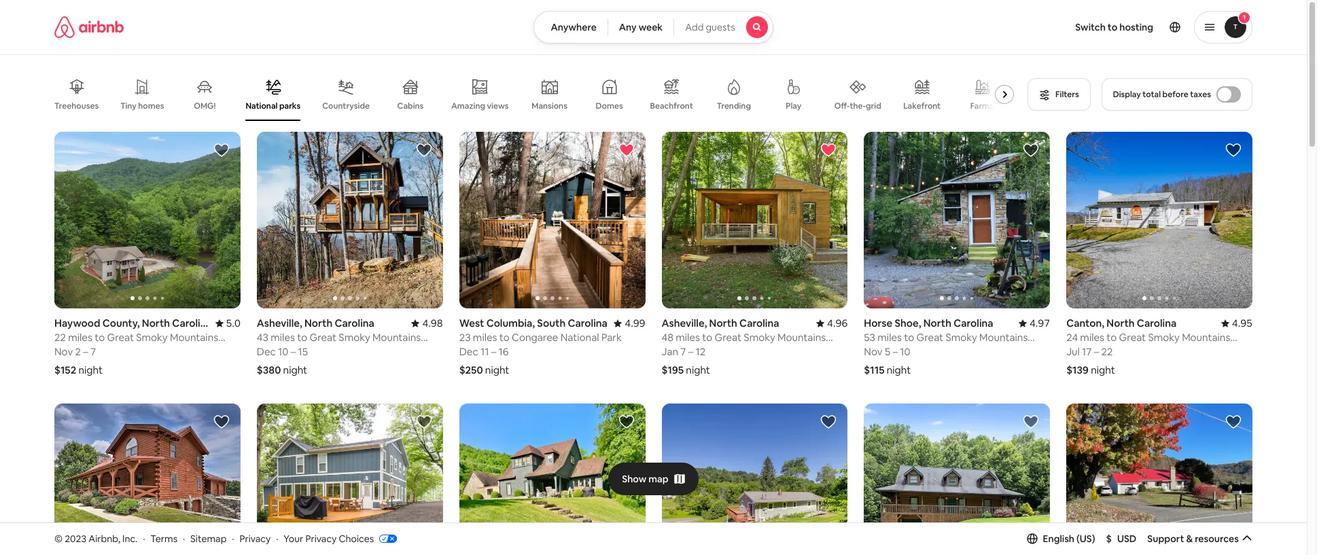 Task type: vqa. For each thing, say whether or not it's contained in the screenshot.
miles in Asheville, North Carolina 43 miles to Great Smoky Mountains National Park
yes



Task type: locate. For each thing, give the bounding box(es) containing it.
5 smoky from the left
[[1148, 331, 1180, 344]]

smoky inside 22 miles to great smoky mountains national park
[[136, 331, 168, 344]]

to inside asheville, north carolina 48 miles to great smoky mountains national park
[[702, 331, 713, 344]]

miles up 11
[[473, 331, 497, 344]]

2 nov from the left
[[864, 345, 883, 358]]

22
[[54, 331, 66, 344], [1102, 345, 1113, 358]]

10 inside dec 10 – 15 $380 night
[[278, 345, 288, 358]]

1 horizontal spatial asheville,
[[662, 317, 707, 330]]

north for dec 10 – 15 $380 night
[[304, 317, 333, 330]]

– right 5
[[893, 345, 898, 358]]

night
[[78, 364, 103, 377], [283, 364, 307, 377], [686, 364, 710, 377], [887, 364, 911, 377], [485, 364, 509, 377], [1091, 364, 1115, 377]]

– for 43 miles to great smoky mountains national park
[[291, 345, 296, 358]]

– right 2
[[83, 345, 88, 358]]

guests
[[706, 21, 735, 33]]

night inside nov 5 – 10 $115 night
[[887, 364, 911, 377]]

4.96 out of 5 average rating image
[[816, 317, 848, 330]]

dec down 43
[[257, 345, 276, 358]]

1 great from the left
[[107, 331, 134, 344]]

$195
[[662, 364, 684, 377]]

1 vertical spatial 22
[[1102, 345, 1113, 358]]

privacy right your
[[306, 533, 337, 545]]

3 add to wishlist: canton, north carolina image from the left
[[821, 414, 837, 430]]

north up 15
[[304, 317, 333, 330]]

5 mountains from the left
[[1182, 331, 1231, 344]]

7 right 'jan'
[[681, 345, 686, 358]]

10 right 5
[[900, 345, 911, 358]]

1 miles from the left
[[68, 331, 92, 344]]

miles right 43
[[271, 331, 295, 344]]

north right canton, on the right bottom
[[1107, 317, 1135, 330]]

north inside asheville, north carolina 43 miles to great smoky mountains national park
[[304, 317, 333, 330]]

to up 15
[[297, 331, 307, 344]]

mountains down the 4.98 out of 5 average rating image
[[373, 331, 421, 344]]

carolina inside horse shoe, north carolina 53 miles to great smoky mountains national park
[[954, 317, 994, 330]]

– for 24 miles to great smoky mountains national park
[[1094, 345, 1099, 358]]

dec inside west columbia, south carolina 23 miles to congaree national park dec 11 – 16 $250 night
[[459, 345, 478, 358]]

miles up 17
[[1080, 331, 1105, 344]]

4.96
[[827, 317, 848, 330]]

mountains
[[170, 331, 218, 344], [373, 331, 421, 344], [778, 331, 826, 344], [980, 331, 1028, 344], [1182, 331, 1231, 344]]

0 horizontal spatial asheville,
[[257, 317, 302, 330]]

miles up 2
[[68, 331, 92, 344]]

5 miles from the left
[[473, 331, 497, 344]]

asheville, up 43
[[257, 317, 302, 330]]

night inside jul 17 – 22 $139 night
[[1091, 364, 1115, 377]]

2 dec from the left
[[459, 345, 478, 358]]

4 miles from the left
[[878, 331, 902, 344]]

7 right 2
[[90, 345, 96, 358]]

1 horizontal spatial 22
[[1102, 345, 1113, 358]]

6 night from the left
[[1091, 364, 1115, 377]]

mountains down 4.95 out of 5 average rating image
[[1182, 331, 1231, 344]]

north right shoe,
[[924, 317, 952, 330]]

to up nov 2 – 7 $152 night at the left
[[95, 331, 105, 344]]

map
[[649, 473, 669, 485]]

to down shoe,
[[904, 331, 914, 344]]

2 miles from the left
[[271, 331, 295, 344]]

carolina inside asheville, north carolina 48 miles to great smoky mountains national park
[[740, 317, 779, 330]]

dec down the 23
[[459, 345, 478, 358]]

sitemap link
[[190, 533, 227, 545]]

great for 48
[[715, 331, 742, 344]]

group containing national parks
[[54, 68, 1020, 121]]

domes
[[596, 101, 623, 111]]

nov left 5
[[864, 345, 883, 358]]

add to wishlist: canton, north carolina image
[[213, 414, 230, 430], [618, 414, 635, 430], [821, 414, 837, 430], [1023, 414, 1039, 430], [1226, 414, 1242, 430]]

add to wishlist: horse shoe, north carolina image
[[1023, 142, 1039, 158]]

night inside jan 7 – 12 $195 night
[[686, 364, 710, 377]]

group
[[54, 68, 1020, 121], [54, 132, 241, 309], [257, 132, 443, 309], [459, 132, 645, 309], [662, 132, 848, 309], [864, 132, 1050, 309], [1067, 132, 1253, 309], [54, 404, 241, 555], [257, 404, 443, 555], [459, 404, 645, 555], [662, 404, 848, 555], [864, 404, 1050, 555], [1067, 404, 1253, 555]]

smoky inside asheville, north carolina 43 miles to great smoky mountains national park
[[339, 331, 370, 344]]

48
[[662, 331, 674, 344]]

3 north from the left
[[924, 317, 952, 330]]

4.98 out of 5 average rating image
[[412, 317, 443, 330]]

north inside asheville, north carolina 48 miles to great smoky mountains national park
[[709, 317, 737, 330]]

0 horizontal spatial 22
[[54, 331, 66, 344]]

park right 17
[[1108, 344, 1128, 357]]

mountains for 48 miles to great smoky mountains national park
[[778, 331, 826, 344]]

4 night from the left
[[887, 364, 911, 377]]

add to wishlist: haywood county, north carolina image
[[213, 142, 230, 158]]

1 – from the left
[[83, 345, 88, 358]]

night down 15
[[283, 364, 307, 377]]

7 inside nov 2 – 7 $152 night
[[90, 345, 96, 358]]

carolina inside west columbia, south carolina 23 miles to congaree national park dec 11 – 16 $250 night
[[568, 317, 608, 330]]

privacy left your
[[240, 533, 271, 545]]

5 carolina from the left
[[1137, 317, 1177, 330]]

3 – from the left
[[688, 345, 694, 358]]

1 horizontal spatial nov
[[864, 345, 883, 358]]

– inside nov 5 – 10 $115 night
[[893, 345, 898, 358]]

to up 12
[[702, 331, 713, 344]]

nov inside nov 5 – 10 $115 night
[[864, 345, 883, 358]]

filters
[[1056, 89, 1079, 100]]

carolina inside the canton, north carolina 24 miles to great smoky mountains national park
[[1137, 317, 1177, 330]]

privacy inside your privacy choices link
[[306, 533, 337, 545]]

shoe,
[[895, 317, 921, 330]]

5 – from the left
[[491, 345, 496, 358]]

great inside asheville, north carolina 43 miles to great smoky mountains national park
[[310, 331, 337, 344]]

asheville, up 48
[[662, 317, 707, 330]]

2 asheville, from the left
[[662, 317, 707, 330]]

mountains inside asheville, north carolina 43 miles to great smoky mountains national park
[[373, 331, 421, 344]]

north for jan 7 – 12 $195 night
[[709, 317, 737, 330]]

4 – from the left
[[893, 345, 898, 358]]

jul 17 – 22 $139 night
[[1067, 345, 1115, 377]]

3 carolina from the left
[[954, 317, 994, 330]]

4 north from the left
[[1107, 317, 1135, 330]]

national inside asheville, north carolina 48 miles to great smoky mountains national park
[[662, 344, 700, 357]]

22 inside jul 17 – 22 $139 night
[[1102, 345, 1113, 358]]

4 mountains from the left
[[980, 331, 1028, 344]]

night down 2
[[78, 364, 103, 377]]

10 inside nov 5 – 10 $115 night
[[900, 345, 911, 358]]

smoky for 48
[[744, 331, 775, 344]]

mountains inside horse shoe, north carolina 53 miles to great smoky mountains national park
[[980, 331, 1028, 344]]

1 7 from the left
[[90, 345, 96, 358]]

7 inside jan 7 – 12 $195 night
[[681, 345, 686, 358]]

nov 2 – 7 $152 night
[[54, 345, 103, 377]]

park down 4.99 out of 5 average rating image
[[601, 331, 622, 344]]

show map
[[622, 473, 669, 485]]

5.0
[[226, 317, 241, 330]]

miles up 5
[[878, 331, 902, 344]]

1 horizontal spatial dec
[[459, 345, 478, 358]]

– right 17
[[1094, 345, 1099, 358]]

· right inc.
[[143, 533, 145, 545]]

3 great from the left
[[715, 331, 742, 344]]

2 privacy from the left
[[306, 533, 337, 545]]

2 north from the left
[[709, 317, 737, 330]]

22 up nov 2 – 7 $152 night at the left
[[54, 331, 66, 344]]

great inside the canton, north carolina 24 miles to great smoky mountains national park
[[1119, 331, 1146, 344]]

4.98
[[422, 317, 443, 330]]

the-
[[850, 100, 866, 111]]

carolina
[[335, 317, 374, 330], [740, 317, 779, 330], [954, 317, 994, 330], [568, 317, 608, 330], [1137, 317, 1177, 330]]

smoky inside horse shoe, north carolina 53 miles to great smoky mountains national park
[[946, 331, 977, 344]]

north inside horse shoe, north carolina 53 miles to great smoky mountains national park
[[924, 317, 952, 330]]

smoky inside asheville, north carolina 48 miles to great smoky mountains national park
[[744, 331, 775, 344]]

$115
[[864, 364, 885, 377]]

great for 43
[[310, 331, 337, 344]]

1 nov from the left
[[54, 345, 73, 358]]

national up $115
[[864, 344, 903, 357]]

0 horizontal spatial privacy
[[240, 533, 271, 545]]

to up jul 17 – 22 $139 night
[[1107, 331, 1117, 344]]

north up jan 7 – 12 $195 night
[[709, 317, 737, 330]]

1 asheville, from the left
[[257, 317, 302, 330]]

1 · from the left
[[143, 533, 145, 545]]

2
[[75, 345, 81, 358]]

3 mountains from the left
[[778, 331, 826, 344]]

3 smoky from the left
[[744, 331, 775, 344]]

2 smoky from the left
[[339, 331, 370, 344]]

17
[[1082, 345, 1092, 358]]

24
[[1067, 331, 1078, 344]]

great
[[107, 331, 134, 344], [310, 331, 337, 344], [715, 331, 742, 344], [917, 331, 944, 344], [1119, 331, 1146, 344]]

0 horizontal spatial nov
[[54, 345, 73, 358]]

to up 16
[[499, 331, 510, 344]]

hosting
[[1120, 21, 1154, 33]]

miles up 12
[[676, 331, 700, 344]]

· left privacy link
[[232, 533, 234, 545]]

0 horizontal spatial dec
[[257, 345, 276, 358]]

– inside jul 17 – 22 $139 night
[[1094, 345, 1099, 358]]

north for jul 17 – 22 $139 night
[[1107, 317, 1135, 330]]

3 miles from the left
[[676, 331, 700, 344]]

7
[[90, 345, 96, 358], [681, 345, 686, 358]]

mountains inside asheville, north carolina 48 miles to great smoky mountains national park
[[778, 331, 826, 344]]

1 horizontal spatial 7
[[681, 345, 686, 358]]

1 night from the left
[[78, 364, 103, 377]]

2 add to wishlist: canton, north carolina image from the left
[[618, 414, 635, 430]]

4 carolina from the left
[[568, 317, 608, 330]]

national
[[246, 100, 278, 111], [561, 331, 599, 344], [54, 344, 93, 357], [257, 344, 296, 357], [662, 344, 700, 357], [864, 344, 903, 357], [1067, 344, 1105, 357]]

night inside dec 10 – 15 $380 night
[[283, 364, 307, 377]]

privacy link
[[240, 533, 271, 545]]

national up $152
[[54, 344, 93, 357]]

None search field
[[534, 11, 773, 44]]

4 smoky from the left
[[946, 331, 977, 344]]

·
[[143, 533, 145, 545], [183, 533, 185, 545], [232, 533, 234, 545], [276, 533, 278, 545]]

10 left 15
[[278, 345, 288, 358]]

nov inside nov 2 – 7 $152 night
[[54, 345, 73, 358]]

– inside dec 10 – 15 $380 night
[[291, 345, 296, 358]]

· left your
[[276, 533, 278, 545]]

– inside nov 2 – 7 $152 night
[[83, 345, 88, 358]]

1 mountains from the left
[[170, 331, 218, 344]]

2 · from the left
[[183, 533, 185, 545]]

to
[[1108, 21, 1118, 33], [95, 331, 105, 344], [297, 331, 307, 344], [702, 331, 713, 344], [904, 331, 914, 344], [499, 331, 510, 344], [1107, 331, 1117, 344]]

park right 43
[[298, 344, 318, 357]]

show map button
[[609, 463, 699, 495]]

0 vertical spatial 22
[[54, 331, 66, 344]]

park right 'jan'
[[703, 344, 723, 357]]

1 10 from the left
[[278, 345, 288, 358]]

$152
[[54, 364, 76, 377]]

asheville, for 48
[[662, 317, 707, 330]]

– for 48 miles to great smoky mountains national park
[[688, 345, 694, 358]]

north
[[304, 317, 333, 330], [709, 317, 737, 330], [924, 317, 952, 330], [1107, 317, 1135, 330]]

park inside asheville, north carolina 48 miles to great smoky mountains national park
[[703, 344, 723, 357]]

asheville, inside asheville, north carolina 43 miles to great smoky mountains national park
[[257, 317, 302, 330]]

smoky
[[136, 331, 168, 344], [339, 331, 370, 344], [744, 331, 775, 344], [946, 331, 977, 344], [1148, 331, 1180, 344]]

53
[[864, 331, 876, 344]]

0 horizontal spatial 7
[[90, 345, 96, 358]]

dec
[[257, 345, 276, 358], [459, 345, 478, 358]]

night down 17
[[1091, 364, 1115, 377]]

north inside the canton, north carolina 24 miles to great smoky mountains national park
[[1107, 317, 1135, 330]]

night down 12
[[686, 364, 710, 377]]

night for $195
[[686, 364, 710, 377]]

4 great from the left
[[917, 331, 944, 344]]

to inside 22 miles to great smoky mountains national park
[[95, 331, 105, 344]]

3 night from the left
[[686, 364, 710, 377]]

park inside the canton, north carolina 24 miles to great smoky mountains national park
[[1108, 344, 1128, 357]]

national up $139
[[1067, 344, 1105, 357]]

mountains down 4.97 out of 5 average rating icon
[[980, 331, 1028, 344]]

– inside jan 7 – 12 $195 night
[[688, 345, 694, 358]]

2 7 from the left
[[681, 345, 686, 358]]

english (us)
[[1043, 533, 1095, 545]]

mountains down 4.96 out of 5 average rating image
[[778, 331, 826, 344]]

profile element
[[790, 0, 1253, 54]]

asheville, inside asheville, north carolina 48 miles to great smoky mountains national park
[[662, 317, 707, 330]]

asheville,
[[257, 317, 302, 330], [662, 317, 707, 330]]

2 carolina from the left
[[740, 317, 779, 330]]

national down "south"
[[561, 331, 599, 344]]

miles inside asheville, north carolina 43 miles to great smoky mountains national park
[[271, 331, 295, 344]]

park right 5
[[905, 344, 925, 357]]

1 smoky from the left
[[136, 331, 168, 344]]

omg!
[[194, 101, 216, 111]]

terms · sitemap · privacy ·
[[150, 533, 278, 545]]

night down 5
[[887, 364, 911, 377]]

to inside asheville, north carolina 43 miles to great smoky mountains national park
[[297, 331, 307, 344]]

smoky inside the canton, north carolina 24 miles to great smoky mountains national park
[[1148, 331, 1180, 344]]

10
[[278, 345, 288, 358], [900, 345, 911, 358]]

– left 12
[[688, 345, 694, 358]]

1 north from the left
[[304, 317, 333, 330]]

–
[[83, 345, 88, 358], [291, 345, 296, 358], [688, 345, 694, 358], [893, 345, 898, 358], [491, 345, 496, 358], [1094, 345, 1099, 358]]

views
[[487, 100, 509, 111]]

mountains down 5.0 out of 5 average rating image
[[170, 331, 218, 344]]

off-the-grid
[[835, 100, 881, 111]]

4.99 out of 5 average rating image
[[614, 317, 645, 330]]

2 – from the left
[[291, 345, 296, 358]]

any
[[619, 21, 637, 33]]

1 add to wishlist: canton, north carolina image from the left
[[213, 414, 230, 430]]

22 miles to great smoky mountains national park
[[54, 331, 218, 357]]

1 carolina from the left
[[335, 317, 374, 330]]

national up $380
[[257, 344, 296, 357]]

add guests button
[[674, 11, 773, 44]]

off-
[[835, 100, 850, 111]]

smoky for 43
[[339, 331, 370, 344]]

2 10 from the left
[[900, 345, 911, 358]]

support & resources button
[[1148, 533, 1253, 545]]

add to wishlist: asheville, north carolina image
[[416, 142, 432, 158]]

– right 11
[[491, 345, 496, 358]]

to inside the canton, north carolina 24 miles to great smoky mountains national park
[[1107, 331, 1117, 344]]

1 horizontal spatial 10
[[900, 345, 911, 358]]

6 – from the left
[[1094, 345, 1099, 358]]

great inside asheville, north carolina 48 miles to great smoky mountains national park
[[715, 331, 742, 344]]

resources
[[1195, 533, 1239, 545]]

horse
[[864, 317, 893, 330]]

2 night from the left
[[283, 364, 307, 377]]

airbnb,
[[89, 533, 120, 545]]

park
[[601, 331, 622, 344], [95, 344, 116, 357], [298, 344, 318, 357], [703, 344, 723, 357], [905, 344, 925, 357], [1108, 344, 1128, 357]]

5.0 out of 5 average rating image
[[215, 317, 241, 330]]

2 mountains from the left
[[373, 331, 421, 344]]

national up $195
[[662, 344, 700, 357]]

trending
[[717, 101, 751, 111]]

national inside horse shoe, north carolina 53 miles to great smoky mountains national park
[[864, 344, 903, 357]]

6 miles from the left
[[1080, 331, 1105, 344]]

1 horizontal spatial privacy
[[306, 533, 337, 545]]

2 great from the left
[[310, 331, 337, 344]]

mountains inside the canton, north carolina 24 miles to great smoky mountains national park
[[1182, 331, 1231, 344]]

park inside horse shoe, north carolina 53 miles to great smoky mountains national park
[[905, 344, 925, 357]]

any week button
[[608, 11, 674, 44]]

22 right 17
[[1102, 345, 1113, 358]]

carolina inside asheville, north carolina 43 miles to great smoky mountains national park
[[335, 317, 374, 330]]

5 night from the left
[[485, 364, 509, 377]]

$250
[[459, 364, 483, 377]]

night inside west columbia, south carolina 23 miles to congaree national park dec 11 – 16 $250 night
[[485, 364, 509, 377]]

nov left 2
[[54, 345, 73, 358]]

jan
[[662, 345, 678, 358]]

asheville, north carolina 48 miles to great smoky mountains national park
[[662, 317, 826, 357]]

1 button
[[1194, 11, 1253, 44]]

nov for nov 2 – 7 $152 night
[[54, 345, 73, 358]]

1 dec from the left
[[257, 345, 276, 358]]

jan 7 – 12 $195 night
[[662, 345, 710, 377]]

south
[[537, 317, 566, 330]]

mountains for 43 miles to great smoky mountains national park
[[373, 331, 421, 344]]

usd
[[1117, 533, 1137, 545]]

0 horizontal spatial 10
[[278, 345, 288, 358]]

to right switch
[[1108, 21, 1118, 33]]

park inside west columbia, south carolina 23 miles to congaree national park dec 11 – 16 $250 night
[[601, 331, 622, 344]]

park right 2
[[95, 344, 116, 357]]

· right "terms" link
[[183, 533, 185, 545]]

night down 16
[[485, 364, 509, 377]]

– left 15
[[291, 345, 296, 358]]

mountains for 24 miles to great smoky mountains national park
[[1182, 331, 1231, 344]]

5 great from the left
[[1119, 331, 1146, 344]]



Task type: describe. For each thing, give the bounding box(es) containing it.
add
[[685, 21, 704, 33]]

park inside 22 miles to great smoky mountains national park
[[95, 344, 116, 357]]

night for $139
[[1091, 364, 1115, 377]]

nov 5 – 10 $115 night
[[864, 345, 911, 377]]

national left "parks"
[[246, 100, 278, 111]]

dec 10 – 15 $380 night
[[257, 345, 308, 377]]

16
[[499, 345, 509, 358]]

sitemap
[[190, 533, 227, 545]]

add to wishlist: canton, north carolina image
[[1226, 142, 1242, 158]]

display total before taxes
[[1113, 89, 1211, 100]]

horse shoe, north carolina 53 miles to great smoky mountains national park
[[864, 317, 1028, 357]]

night for $115
[[887, 364, 911, 377]]

12
[[696, 345, 706, 358]]

to inside profile element
[[1108, 21, 1118, 33]]

miles inside asheville, north carolina 48 miles to great smoky mountains national park
[[676, 331, 700, 344]]

filters button
[[1028, 78, 1091, 111]]

miles inside 22 miles to great smoky mountains national park
[[68, 331, 92, 344]]

nov for nov 5 – 10 $115 night
[[864, 345, 883, 358]]

lakefront
[[904, 101, 941, 111]]

2023
[[65, 533, 86, 545]]

week
[[639, 21, 663, 33]]

switch to hosting link
[[1067, 13, 1162, 41]]

43
[[257, 331, 268, 344]]

1 privacy from the left
[[240, 533, 271, 545]]

english (us) button
[[1027, 533, 1095, 545]]

any week
[[619, 21, 663, 33]]

© 2023 airbnb, inc. ·
[[54, 533, 145, 545]]

4 add to wishlist: canton, north carolina image from the left
[[1023, 414, 1039, 430]]

tiny
[[120, 101, 136, 111]]

great inside 22 miles to great smoky mountains national park
[[107, 331, 134, 344]]

5
[[885, 345, 891, 358]]

4.97 out of 5 average rating image
[[1019, 317, 1050, 330]]

$380
[[257, 364, 281, 377]]

$139
[[1067, 364, 1089, 377]]

5 add to wishlist: canton, north carolina image from the left
[[1226, 414, 1242, 430]]

remove from wishlist: asheville, north carolina image
[[821, 142, 837, 158]]

switch to hosting
[[1076, 21, 1154, 33]]

choices
[[339, 533, 374, 545]]

terms link
[[150, 533, 177, 545]]

your privacy choices
[[284, 533, 374, 545]]

to inside west columbia, south carolina 23 miles to congaree national park dec 11 – 16 $250 night
[[499, 331, 510, 344]]

asheville, for 43
[[257, 317, 302, 330]]

4.95 out of 5 average rating image
[[1221, 317, 1253, 330]]

show
[[622, 473, 647, 485]]

night inside nov 2 – 7 $152 night
[[78, 364, 103, 377]]

beachfront
[[650, 101, 693, 111]]

support & resources
[[1148, 533, 1239, 545]]

&
[[1186, 533, 1193, 545]]

miles inside horse shoe, north carolina 53 miles to great smoky mountains national park
[[878, 331, 902, 344]]

– for 53 miles to great smoky mountains national park
[[893, 345, 898, 358]]

carolina for jan 7 – 12 $195 night
[[740, 317, 779, 330]]

tiny homes
[[120, 101, 164, 111]]

22 inside 22 miles to great smoky mountains national park
[[54, 331, 66, 344]]

mountains inside 22 miles to great smoky mountains national park
[[170, 331, 218, 344]]

display total before taxes button
[[1102, 78, 1253, 111]]

congaree
[[512, 331, 558, 344]]

carolina for jul 17 – 22 $139 night
[[1137, 317, 1177, 330]]

before
[[1163, 89, 1189, 100]]

canton,
[[1067, 317, 1105, 330]]

homes
[[138, 101, 164, 111]]

4.97
[[1030, 317, 1050, 330]]

taxes
[[1190, 89, 1211, 100]]

park inside asheville, north carolina 43 miles to great smoky mountains national park
[[298, 344, 318, 357]]

remove from wishlist: west columbia, south carolina image
[[618, 142, 635, 158]]

$
[[1106, 533, 1112, 545]]

national inside 22 miles to great smoky mountains national park
[[54, 344, 93, 357]]

treehouses
[[54, 101, 99, 111]]

15
[[298, 345, 308, 358]]

night for $380
[[283, 364, 307, 377]]

countryside
[[322, 101, 370, 111]]

miles inside west columbia, south carolina 23 miles to congaree national park dec 11 – 16 $250 night
[[473, 331, 497, 344]]

carolina for dec 10 – 15 $380 night
[[335, 317, 374, 330]]

none search field containing anywhere
[[534, 11, 773, 44]]

great inside horse shoe, north carolina 53 miles to great smoky mountains national park
[[917, 331, 944, 344]]

4.99
[[625, 317, 645, 330]]

jul
[[1067, 345, 1080, 358]]

smoky for 24
[[1148, 331, 1180, 344]]

miles inside the canton, north carolina 24 miles to great smoky mountains national park
[[1080, 331, 1105, 344]]

your privacy choices link
[[284, 533, 397, 546]]

national inside west columbia, south carolina 23 miles to congaree national park dec 11 – 16 $250 night
[[561, 331, 599, 344]]

inc.
[[122, 533, 138, 545]]

to inside horse shoe, north carolina 53 miles to great smoky mountains national park
[[904, 331, 914, 344]]

support
[[1148, 533, 1184, 545]]

mansions
[[532, 101, 568, 111]]

dec inside dec 10 – 15 $380 night
[[257, 345, 276, 358]]

national parks
[[246, 100, 301, 111]]

terms
[[150, 533, 177, 545]]

4.95
[[1232, 317, 1253, 330]]

amazing views
[[451, 100, 509, 111]]

anywhere button
[[534, 11, 608, 44]]

switch
[[1076, 21, 1106, 33]]

national inside the canton, north carolina 24 miles to great smoky mountains national park
[[1067, 344, 1105, 357]]

asheville, north carolina 43 miles to great smoky mountains national park
[[257, 317, 421, 357]]

west
[[459, 317, 484, 330]]

great for 24
[[1119, 331, 1146, 344]]

canton, north carolina 24 miles to great smoky mountains national park
[[1067, 317, 1231, 357]]

english
[[1043, 533, 1075, 545]]

$ usd
[[1106, 533, 1137, 545]]

parks
[[279, 100, 301, 111]]

grid
[[866, 100, 881, 111]]

1
[[1243, 13, 1246, 22]]

display
[[1113, 89, 1141, 100]]

columbia,
[[486, 317, 535, 330]]

west columbia, south carolina 23 miles to congaree national park dec 11 – 16 $250 night
[[459, 317, 622, 377]]

©
[[54, 533, 63, 545]]

– inside west columbia, south carolina 23 miles to congaree national park dec 11 – 16 $250 night
[[491, 345, 496, 358]]

your
[[284, 533, 303, 545]]

add to wishlist: blythewood, south carolina image
[[416, 414, 432, 430]]

(us)
[[1077, 533, 1095, 545]]

national inside asheville, north carolina 43 miles to great smoky mountains national park
[[257, 344, 296, 357]]

play
[[786, 101, 802, 111]]

4 · from the left
[[276, 533, 278, 545]]

3 · from the left
[[232, 533, 234, 545]]



